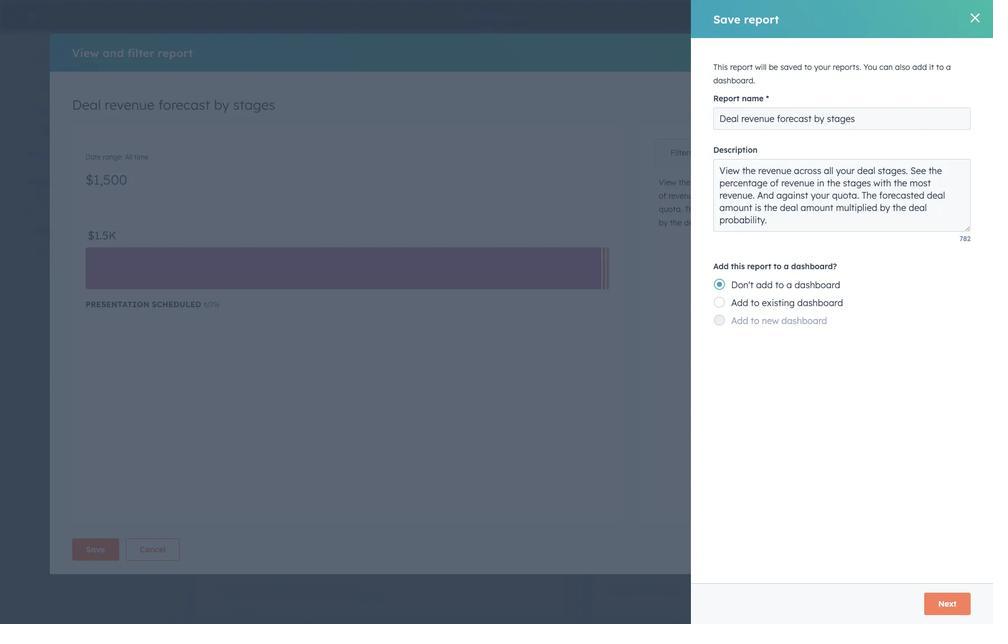 Task type: locate. For each thing, give the bounding box(es) containing it.
filters right clear
[[50, 149, 73, 160]]

select
[[33, 245, 59, 256]]

0 horizontal spatial time
[[134, 153, 149, 161]]

(13)
[[33, 196, 48, 207]]

2 horizontal spatial date range: all time
[[612, 583, 675, 592]]

0 vertical spatial your
[[815, 62, 831, 72]]

0 vertical spatial add
[[913, 62, 927, 72]]

0 horizontal spatial date range: all time
[[86, 153, 149, 161]]

add for add to new dashboard
[[732, 315, 749, 326]]

1 horizontal spatial of
[[659, 191, 667, 201]]

time
[[134, 153, 149, 161], [265, 583, 280, 592], [661, 583, 675, 592]]

also
[[896, 62, 911, 72]]

recently up the across
[[696, 163, 741, 177]]

1 vertical spatial my
[[799, 531, 812, 542]]

your
[[815, 62, 831, 72], [761, 177, 778, 188], [882, 191, 899, 201]]

date range: all time for $1,500
[[86, 153, 149, 161]]

all websites
[[664, 213, 703, 221]]

0 vertical spatial created
[[745, 163, 787, 177]]

new
[[762, 315, 779, 326]]

contacts left the assigned
[[345, 292, 382, 300]]

dashboard
[[795, 279, 841, 291], [798, 297, 844, 308], [782, 315, 828, 326]]

your inside this report will be saved to your reports. you can also add it to a dashboard.
[[815, 62, 831, 72]]

report up dashboard.
[[730, 62, 753, 72]]

contacts for contacts
[[619, 213, 649, 221]]

add for add this report to a dashboard?
[[714, 261, 729, 271]]

1 vertical spatial add
[[757, 279, 773, 291]]

selected
[[77, 196, 112, 207]]

contacts assigned
[[345, 292, 420, 300]]

your left the reports. on the right top of page
[[815, 62, 831, 72]]

range:
[[103, 153, 123, 161], [629, 240, 649, 248], [234, 583, 254, 592], [629, 583, 649, 592]]

amount left is
[[760, 204, 789, 214]]

exit link
[[11, 4, 54, 27]]

2 vertical spatial created
[[278, 292, 309, 300]]

existing
[[762, 297, 795, 308]]

to down don't
[[751, 297, 760, 308]]

0 horizontal spatial deal
[[72, 96, 101, 113]]

what are the original sources of my most recently created contacts?
[[612, 187, 901, 198]]

don't
[[732, 279, 754, 291]]

interactive chart image
[[217, 0, 548, 88], [612, 250, 944, 432], [217, 593, 548, 624]]

1 horizontal spatial add
[[913, 62, 927, 72]]

and
[[103, 46, 124, 60]]

1 horizontal spatial sources
[[704, 187, 736, 198]]

revenue up the on the top right
[[669, 191, 698, 201]]

0 vertical spatial filters
[[50, 149, 73, 160]]

contacts worked
[[456, 292, 526, 300]]

1 vertical spatial stages
[[723, 191, 747, 201]]

report right filter
[[158, 46, 193, 60]]

2 horizontal spatial stages
[[756, 507, 792, 521]]

forecast
[[158, 96, 210, 113], [689, 507, 735, 521]]

save inside button
[[86, 545, 105, 555]]

of left with
[[738, 187, 747, 198]]

date inside dialog
[[86, 153, 101, 161]]

amount
[[760, 204, 789, 214], [831, 204, 860, 214]]

1 vertical spatial created
[[825, 187, 857, 198]]

2 vertical spatial your
[[882, 191, 899, 201]]

all down much
[[652, 583, 659, 592]]

1 horizontal spatial time
[[265, 583, 280, 592]]

to right likely
[[741, 531, 750, 542]]

0 horizontal spatial amount
[[760, 204, 789, 214]]

contacts
[[612, 163, 662, 177], [619, 213, 649, 221], [239, 292, 276, 300], [345, 292, 382, 300], [456, 292, 493, 300]]

0 vertical spatial stages
[[233, 96, 275, 113]]

contacts right 60%
[[239, 292, 276, 300]]

date range: all time for frequency:
[[217, 583, 280, 592]]

1 vertical spatial sources
[[704, 187, 736, 198]]

None checkbox
[[589, 0, 967, 122]]

to up the don't add to a dashboard
[[774, 261, 782, 271]]

1 vertical spatial forecast
[[689, 507, 735, 521]]

0 vertical spatial forecast
[[158, 96, 210, 113]]

my right the across
[[750, 187, 763, 198]]

save for save report
[[714, 12, 741, 26]]

name
[[742, 93, 764, 104]]

save
[[714, 12, 741, 26], [86, 545, 105, 555]]

report right create
[[500, 9, 532, 23]]

of right 15 at top
[[44, 52, 51, 62]]

date range: all time inside dialog
[[86, 153, 149, 161]]

$1,500
[[86, 171, 127, 188]]

be
[[769, 62, 779, 72]]

0 horizontal spatial my
[[750, 187, 763, 198]]

1 horizontal spatial created
[[745, 163, 787, 177]]

filter
[[128, 46, 154, 60]]

1 vertical spatial dashboard
[[798, 297, 844, 308]]

clear filters
[[27, 149, 73, 160]]

with
[[750, 191, 765, 201]]

to up existing
[[776, 279, 784, 291]]

0 vertical spatial a
[[947, 62, 951, 72]]

revenue down view and filter report
[[105, 96, 155, 113]]

amount down and on the top of the page
[[831, 204, 860, 214]]

a up 'add to existing dashboard'
[[787, 279, 792, 291]]

stages inside the view the revenue across all your deal stages. see the percentage of revenue in the stages with the most revenue. and against your quota. the forecasted deal amount is the deal amount multiplied by the deal probability.
[[723, 191, 747, 201]]

revenue up much
[[641, 507, 686, 521]]

1 vertical spatial save
[[86, 545, 105, 555]]

create
[[461, 9, 497, 23]]

your up multiplied
[[882, 191, 899, 201]]

time inside dialog
[[134, 153, 149, 161]]

0 horizontal spatial view
[[72, 46, 99, 60]]

add
[[913, 62, 927, 72], [757, 279, 773, 291]]

1 vertical spatial deal
[[612, 507, 638, 521]]

deal revenue forecast by stages
[[72, 96, 275, 113], [612, 507, 792, 521]]

1 horizontal spatial save
[[714, 12, 741, 26]]

1-
[[27, 52, 34, 62]]

1 amount from the left
[[760, 204, 789, 214]]

filter
[[39, 124, 60, 134]]

1 horizontal spatial stages
[[723, 191, 747, 201]]

1 horizontal spatial recently
[[789, 187, 822, 198]]

Description text field
[[714, 159, 971, 232]]

report inside dialog
[[158, 46, 193, 60]]

0 vertical spatial add
[[714, 261, 729, 271]]

1 vertical spatial add
[[732, 297, 749, 308]]

most up is
[[781, 191, 800, 201]]

range: inside dialog
[[103, 153, 123, 161]]

0 horizontal spatial add
[[757, 279, 773, 291]]

add down don't
[[732, 297, 749, 308]]

most down filters in the right top of the page
[[665, 163, 693, 177]]

stages.
[[798, 177, 824, 188]]

add left new at the bottom
[[732, 315, 749, 326]]

view left "and"
[[72, 46, 99, 60]]

0 horizontal spatial save
[[86, 545, 105, 555]]

view right are
[[659, 177, 677, 188]]

dialog
[[50, 34, 944, 574]]

revenue up in
[[693, 177, 722, 188]]

None checkbox
[[194, 0, 571, 122], [194, 140, 571, 466], [589, 140, 967, 466], [194, 484, 571, 624], [589, 484, 967, 624], [194, 0, 571, 122], [194, 140, 571, 466], [589, 140, 967, 466], [194, 484, 571, 624], [589, 484, 967, 624]]

1 vertical spatial view
[[659, 177, 677, 188]]

worked
[[495, 292, 526, 300]]

a up the don't add to a dashboard
[[784, 261, 789, 271]]

will
[[755, 62, 767, 72]]

report up will
[[744, 12, 780, 26]]

0 vertical spatial dashboard
[[795, 279, 841, 291]]

page section element
[[0, 0, 994, 31]]

contacts down are
[[619, 213, 649, 221]]

1 horizontal spatial deal
[[612, 507, 638, 521]]

0 horizontal spatial your
[[761, 177, 778, 188]]

to right 'saved'
[[805, 62, 812, 72]]

date range: all time
[[86, 153, 149, 161], [217, 583, 280, 592], [612, 583, 675, 592]]

recently
[[696, 163, 741, 177], [789, 187, 822, 198]]

are
[[637, 187, 651, 198]]

contacts up are
[[612, 163, 662, 177]]

cancel button
[[126, 538, 180, 561]]

dashboard for add to new dashboard
[[782, 315, 828, 326]]

a right it
[[947, 62, 951, 72]]

0 vertical spatial my
[[750, 187, 763, 198]]

0 vertical spatial view
[[72, 46, 99, 60]]

stages
[[233, 96, 275, 113], [723, 191, 747, 201], [756, 507, 792, 521]]

0 horizontal spatial stages
[[233, 96, 275, 113]]

0 vertical spatial recently
[[696, 163, 741, 177]]

1 vertical spatial recently
[[789, 187, 822, 198]]

your right all
[[761, 177, 778, 188]]

add down add this report to a dashboard?
[[757, 279, 773, 291]]

view the revenue across all your deal stages. see the percentage of revenue in the stages with the most revenue. and against your quota. the forecasted deal amount is the deal amount multiplied by the deal probability.
[[659, 177, 899, 228]]

contacts?
[[859, 187, 901, 198]]

view for view and filter report
[[72, 46, 99, 60]]

deal down the on the top right
[[684, 218, 700, 228]]

0 vertical spatial deal revenue forecast by stages
[[72, 96, 275, 113]]

view inside the view the revenue across all your deal stages. see the percentage of revenue in the stages with the most revenue. and against your quota. the forecasted deal amount is the deal amount multiplied by the deal probability.
[[659, 177, 677, 188]]

presentation
[[86, 299, 149, 310]]

from
[[776, 531, 796, 542]]

0 horizontal spatial sources
[[48, 176, 77, 186]]

sources up forecasted
[[704, 187, 736, 198]]

of
[[44, 52, 51, 62], [738, 187, 747, 198], [659, 191, 667, 201]]

1 vertical spatial filters
[[51, 196, 74, 207]]

report inside page section element
[[500, 9, 532, 23]]

1 vertical spatial your
[[761, 177, 778, 188]]

2 horizontal spatial your
[[882, 191, 899, 201]]

add left this
[[714, 261, 729, 271]]

add this report to a dashboard?
[[714, 261, 837, 271]]

view for view the revenue across all your deal stages. see the percentage of revenue in the stages with the most revenue. and against your quota. the forecasted deal amount is the deal amount multiplied by the deal probability.
[[659, 177, 677, 188]]

contacts left worked
[[456, 292, 493, 300]]

add left it
[[913, 62, 927, 72]]

report inside this report will be saved to your reports. you can also add it to a dashboard.
[[730, 62, 753, 72]]

this
[[714, 62, 728, 72]]

last
[[672, 240, 684, 248]]

don't add to a dashboard
[[732, 279, 841, 291]]

by
[[214, 96, 230, 113], [791, 163, 805, 177], [659, 218, 668, 228], [739, 507, 752, 521]]

of up quota. at top
[[659, 191, 667, 201]]

0 horizontal spatial created
[[278, 292, 309, 300]]

dashboard?
[[792, 261, 837, 271]]

0 vertical spatial save
[[714, 12, 741, 26]]

most
[[665, 163, 693, 177], [765, 187, 786, 198], [781, 191, 800, 201]]

in
[[700, 191, 707, 201]]

0 horizontal spatial recently
[[696, 163, 741, 177]]

2 vertical spatial dashboard
[[782, 315, 828, 326]]

report
[[500, 9, 532, 23], [744, 12, 780, 26], [158, 46, 193, 60], [730, 62, 753, 72], [748, 261, 772, 271]]

am
[[695, 531, 709, 542]]

1 horizontal spatial date range: all time
[[217, 583, 280, 592]]

tab list
[[655, 139, 765, 167]]

how
[[612, 531, 631, 542]]

by inside the view the revenue across all your deal stages. see the percentage of revenue in the stages with the most revenue. and against your quota. the forecasted deal amount is the deal amount multiplied by the deal probability.
[[659, 218, 668, 228]]

reports.
[[833, 62, 862, 72]]

2 horizontal spatial created
[[825, 187, 857, 198]]

recently up is
[[789, 187, 822, 198]]

open
[[814, 531, 836, 542]]

1 vertical spatial deal revenue forecast by stages
[[612, 507, 792, 521]]

1 horizontal spatial view
[[659, 177, 677, 188]]

filters inside button
[[50, 149, 73, 160]]

report right this
[[748, 261, 772, 271]]

deal up templates
[[72, 96, 101, 113]]

1 horizontal spatial amount
[[831, 204, 860, 214]]

filters inside 'popup button'
[[51, 196, 74, 207]]

1 horizontal spatial deal revenue forecast by stages
[[612, 507, 792, 521]]

days
[[695, 240, 710, 248]]

dialog containing deal revenue forecast by stages
[[50, 34, 944, 574]]

my right from
[[799, 531, 812, 542]]

2 vertical spatial add
[[732, 315, 749, 326]]

0 horizontal spatial forecast
[[158, 96, 210, 113]]

filters for (13)
[[51, 196, 74, 207]]

1 horizontal spatial your
[[815, 62, 831, 72]]

2 vertical spatial stages
[[756, 507, 792, 521]]

add this report to a dashboard? element
[[714, 275, 971, 329]]

clear
[[27, 149, 48, 160]]

2 amount from the left
[[831, 204, 860, 214]]

monthly
[[328, 583, 353, 592]]

0 vertical spatial deal
[[72, 96, 101, 113]]

filters right (13)
[[51, 196, 74, 207]]

deal inside dialog
[[72, 96, 101, 113]]

deal up how on the bottom right of page
[[612, 507, 638, 521]]

deal
[[72, 96, 101, 113], [612, 507, 638, 521]]

sources up (13) filters selected
[[48, 176, 77, 186]]



Task type: describe. For each thing, give the bounding box(es) containing it.
date range: in the last 30 days
[[612, 240, 710, 248]]

0 horizontal spatial of
[[44, 52, 51, 62]]

report name
[[714, 93, 764, 104]]

a inside this report will be saved to your reports. you can also add it to a dashboard.
[[947, 62, 951, 72]]

against
[[852, 191, 880, 201]]

0 horizontal spatial deal revenue forecast by stages
[[72, 96, 275, 113]]

original
[[669, 187, 701, 198]]

frequency:
[[291, 583, 326, 592]]

0 vertical spatial sources
[[48, 176, 77, 186]]

to right it
[[937, 62, 944, 72]]

2 vertical spatial interactive chart image
[[217, 593, 548, 624]]

report for this report will be saved to your reports. you can also add it to a dashboard.
[[730, 62, 753, 72]]

frequency: monthly
[[291, 583, 353, 592]]

across
[[724, 177, 748, 188]]

15
[[34, 52, 42, 62]]

Search search field
[[27, 74, 167, 97]]

save button
[[72, 538, 119, 561]]

2 horizontal spatial time
[[661, 583, 675, 592]]

probability.
[[702, 218, 744, 228]]

contacts for contacts created
[[239, 292, 276, 300]]

85
[[54, 52, 63, 62]]

next button
[[925, 593, 971, 615]]

deal down with
[[742, 204, 758, 214]]

filters link
[[655, 139, 709, 166]]

deals?
[[838, 531, 865, 542]]

view and filter report
[[72, 46, 193, 60]]

contacts for contacts assigned
[[345, 292, 382, 300]]

and
[[835, 191, 850, 201]]

dashboard.
[[714, 76, 756, 86]]

how much revenue am i likely to close from my open deals?
[[612, 531, 865, 542]]

visualization
[[27, 226, 77, 236]]

all
[[751, 177, 759, 188]]

Report name text field
[[714, 107, 971, 130]]

time for $1,500
[[134, 153, 149, 161]]

cancel
[[140, 545, 166, 555]]

2 vertical spatial a
[[787, 279, 792, 291]]

select button
[[27, 240, 167, 262]]

the
[[685, 204, 698, 214]]

most right all
[[765, 187, 786, 198]]

data sources
[[27, 176, 77, 186]]

it
[[930, 62, 935, 72]]

save for save
[[86, 545, 105, 555]]

1 horizontal spatial forecast
[[689, 507, 735, 521]]

presentation scheduled 60%
[[86, 299, 220, 310]]

save report
[[714, 12, 780, 26]]

deal down revenue.
[[813, 204, 829, 214]]

this report will be saved to your reports. you can also add it to a dashboard.
[[714, 62, 951, 86]]

assigned
[[384, 292, 420, 300]]

exit
[[25, 11, 40, 21]]

0 vertical spatial interactive chart image
[[217, 0, 548, 88]]

all up $1,500
[[125, 153, 132, 161]]

is
[[791, 204, 797, 214]]

time for frequency:
[[265, 583, 280, 592]]

filters for clear
[[50, 149, 73, 160]]

websites
[[674, 213, 703, 221]]

filter templates
[[39, 124, 101, 134]]

forecasted
[[700, 204, 740, 214]]

most inside the view the revenue across all your deal stages. see the percentage of revenue in the stages with the most revenue. and against your quota. the forecasted deal amount is the deal amount multiplied by the deal probability.
[[781, 191, 800, 201]]

close image
[[971, 13, 980, 22]]

contacts for contacts worked
[[456, 292, 493, 300]]

likely
[[718, 531, 739, 542]]

contacts for contacts most recently created by source
[[612, 163, 662, 177]]

saved
[[781, 62, 803, 72]]

(13) filters selected button
[[27, 190, 167, 213]]

about link
[[709, 139, 764, 166]]

description
[[714, 145, 758, 155]]

clear filters button
[[27, 148, 73, 161]]

revenue left am
[[659, 531, 693, 542]]

add to existing dashboard
[[732, 297, 844, 308]]

report
[[714, 93, 740, 104]]

filters
[[671, 148, 693, 158]]

can
[[880, 62, 893, 72]]

scheduled
[[152, 299, 201, 310]]

to left new at the bottom
[[751, 315, 760, 326]]

percentage
[[856, 177, 898, 188]]

dashboard for add to existing dashboard
[[798, 297, 844, 308]]

deal left stages.
[[780, 177, 796, 188]]

in
[[652, 240, 658, 248]]

contacts created
[[239, 292, 309, 300]]

contacts most recently created by source
[[612, 163, 845, 177]]

close
[[752, 531, 774, 542]]

1 vertical spatial interactive chart image
[[612, 250, 944, 432]]

templates
[[62, 124, 101, 134]]

see
[[826, 177, 840, 188]]

i
[[711, 531, 715, 542]]

1-15 of 85 results
[[27, 52, 89, 62]]

revenue.
[[802, 191, 833, 201]]

forecast inside dialog
[[158, 96, 210, 113]]

results
[[65, 52, 89, 62]]

add to new dashboard
[[732, 315, 828, 326]]

add inside add this report to a dashboard? element
[[757, 279, 773, 291]]

report for create report
[[500, 9, 532, 23]]

782
[[960, 235, 971, 243]]

data
[[27, 176, 46, 186]]

all left websites
[[664, 213, 672, 221]]

1 vertical spatial a
[[784, 261, 789, 271]]

2 horizontal spatial of
[[738, 187, 747, 198]]

of inside the view the revenue across all your deal stages. see the percentage of revenue in the stages with the most revenue. and against your quota. the forecasted deal amount is the deal amount multiplied by the deal probability.
[[659, 191, 667, 201]]

1 horizontal spatial my
[[799, 531, 812, 542]]

what
[[612, 187, 635, 198]]

(13) filters selected
[[33, 196, 112, 207]]

add for add to existing dashboard
[[732, 297, 749, 308]]

30
[[686, 240, 693, 248]]

source
[[808, 163, 845, 177]]

presentation scheduled button
[[86, 298, 201, 311]]

tab list containing filters
[[655, 139, 765, 167]]

all left frequency:
[[256, 583, 264, 592]]

add inside this report will be saved to your reports. you can also add it to a dashboard.
[[913, 62, 927, 72]]

report for save report
[[744, 12, 780, 26]]

you
[[864, 62, 878, 72]]

much
[[634, 531, 657, 542]]

this
[[731, 261, 745, 271]]

60%
[[204, 299, 220, 310]]

quota.
[[659, 204, 683, 214]]



Task type: vqa. For each thing, say whether or not it's contained in the screenshot.
time
yes



